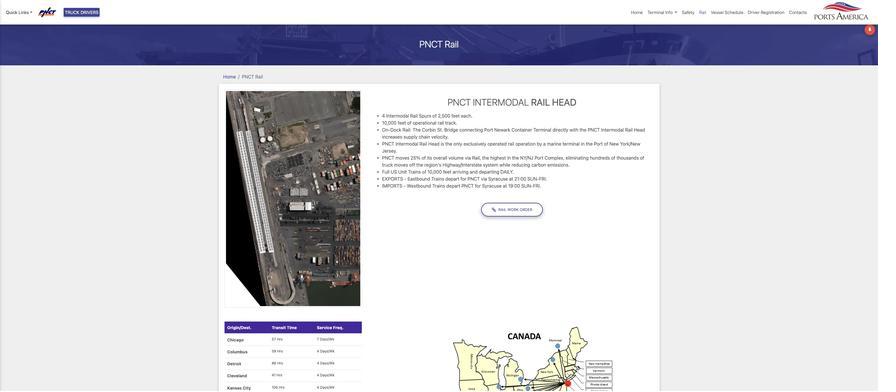 Task type: locate. For each thing, give the bounding box(es) containing it.
1 vertical spatial sun-
[[522, 184, 534, 189]]

3 4 days/wk from the top
[[317, 374, 335, 378]]

1 horizontal spatial at
[[510, 177, 514, 182]]

1 horizontal spatial terminal
[[648, 10, 665, 15]]

hrs for chicago
[[277, 337, 283, 342]]

0 vertical spatial home link
[[629, 7, 646, 18]]

0 horizontal spatial in
[[508, 155, 511, 161]]

system
[[484, 162, 499, 168]]

4 4 days/wk from the top
[[317, 386, 335, 390]]

port up carbon at the right of the page
[[535, 155, 544, 161]]

1 4 days/wk from the top
[[317, 350, 335, 354]]

the up system
[[483, 155, 489, 161]]

1 vertical spatial rail
[[508, 141, 515, 147]]

0 horizontal spatial feet
[[398, 120, 406, 126]]

the
[[580, 127, 587, 133], [446, 141, 453, 147], [586, 141, 593, 147], [483, 155, 489, 161], [513, 155, 519, 161], [417, 162, 424, 168]]

moves up the off at the left top of page
[[396, 155, 410, 161]]

service
[[317, 325, 332, 330]]

0 horizontal spatial rail
[[438, 120, 444, 126]]

via down departing at right
[[481, 177, 487, 182]]

hrs right 59
[[277, 350, 283, 354]]

2 horizontal spatial head
[[634, 127, 646, 133]]

transit
[[272, 325, 286, 330]]

2 horizontal spatial feet
[[452, 113, 460, 119]]

in
[[581, 141, 585, 147], [508, 155, 511, 161]]

rail,
[[473, 155, 481, 161]]

hrs right 86
[[277, 362, 283, 366]]

terminal inside 'link'
[[648, 10, 665, 15]]

only
[[454, 141, 463, 147]]

1 horizontal spatial rail
[[508, 141, 515, 147]]

1 vertical spatial terminal
[[534, 127, 552, 133]]

spurs
[[419, 113, 432, 119]]

2 vertical spatial port
[[535, 155, 544, 161]]

trains down 'region's'
[[432, 177, 444, 182]]

safety
[[682, 10, 695, 15]]

1 vertical spatial at
[[503, 184, 507, 189]]

supply
[[404, 134, 418, 140]]

4 days/wk for detroit
[[317, 362, 335, 366]]

chicago
[[227, 338, 244, 343]]

arriving
[[453, 169, 469, 175]]

0 horizontal spatial via
[[465, 155, 471, 161]]

10,000 down 'region's'
[[428, 169, 442, 175]]

10,000
[[382, 120, 397, 126], [428, 169, 442, 175]]

0 vertical spatial moves
[[396, 155, 410, 161]]

at up 19:00
[[510, 177, 514, 182]]

eastbound
[[408, 177, 430, 182]]

intermodal up new
[[602, 127, 624, 133]]

feet left the arriving
[[444, 169, 452, 175]]

1 vertical spatial via
[[481, 177, 487, 182]]

vessel schedule link
[[709, 7, 746, 18]]

rail right the 'operated'
[[508, 141, 515, 147]]

rail image
[[225, 90, 362, 308], [403, 322, 621, 392]]

info
[[666, 10, 673, 15]]

1 horizontal spatial feet
[[444, 169, 452, 175]]

of left new
[[604, 141, 609, 147]]

hrs right 57
[[277, 337, 283, 342]]

0 vertical spatial home
[[632, 10, 643, 15]]

in up while
[[508, 155, 511, 161]]

moves
[[396, 155, 410, 161], [395, 162, 408, 168]]

4
[[382, 113, 385, 119], [317, 350, 319, 354], [317, 362, 319, 366], [317, 374, 319, 378], [317, 386, 319, 390]]

origin/dest.
[[227, 325, 252, 330]]

10,000 up on-
[[382, 120, 397, 126]]

4 days/wk for cleveland
[[317, 374, 335, 378]]

7
[[317, 337, 319, 342]]

fri.
[[540, 177, 548, 182], [534, 184, 542, 189]]

4 for kansas city
[[317, 386, 319, 390]]

time
[[287, 325, 297, 330]]

rail up st. on the top of page
[[438, 120, 444, 126]]

days/wk for columbus
[[320, 350, 335, 354]]

head up york/new
[[634, 127, 646, 133]]

columbus
[[227, 350, 248, 355]]

of right hundreds
[[612, 155, 616, 161]]

feet up rail:
[[398, 120, 406, 126]]

terminal up a
[[534, 127, 552, 133]]

4 days/wk for columbus
[[317, 350, 335, 354]]

2 horizontal spatial port
[[594, 141, 603, 147]]

pnct rail
[[420, 38, 459, 50], [242, 74, 263, 79]]

for down and
[[475, 184, 481, 189]]

volume
[[449, 155, 464, 161]]

port
[[485, 127, 493, 133], [594, 141, 603, 147], [535, 155, 544, 161]]

increases
[[382, 134, 403, 140]]

-
[[405, 177, 407, 182], [404, 184, 406, 189]]

days/wk for detroit
[[320, 362, 335, 366]]

- right the 'imports'
[[404, 184, 406, 189]]

1 vertical spatial syracuse
[[482, 184, 502, 189]]

feet
[[452, 113, 460, 119], [398, 120, 406, 126], [444, 169, 452, 175]]

hundreds
[[590, 155, 610, 161]]

emissions.
[[548, 162, 570, 168]]

terminal left info
[[648, 10, 665, 15]]

1 horizontal spatial via
[[481, 177, 487, 182]]

hrs for columbus
[[277, 350, 283, 354]]

trains down the off at the left top of page
[[408, 169, 421, 175]]

connecting
[[460, 127, 483, 133]]

0 vertical spatial 10,000
[[382, 120, 397, 126]]

0 vertical spatial port
[[485, 127, 493, 133]]

0 vertical spatial sun-
[[528, 177, 540, 182]]

1 vertical spatial pnct rail
[[242, 74, 263, 79]]

depart
[[446, 177, 460, 182], [447, 184, 461, 189]]

0 vertical spatial rail
[[438, 120, 444, 126]]

trains right westbound
[[433, 184, 445, 189]]

port left newark
[[485, 127, 493, 133]]

41
[[272, 374, 276, 378]]

0 horizontal spatial home
[[223, 74, 236, 79]]

thousands
[[617, 155, 639, 161]]

4 inside 4 intermodal rail spurs of 2,500 feet each. 10,000 feet of operational rail track. on-dock rail:  the corbin st. bridge connecting port newark container terminal directly with the pnct intermodal rail head increases supply chain velocity. pnct intermodal rail head is the only exclusively operated rail operation by a marine terminal in the port of new york/new jersey. pnct moves 25% of its overall volume via rail, the highest in the ny/nj port complex, eliminating hundreds of thousands of truck moves off the region's highway/interstate system while reducing carbon emissions. full us unit trains of 10,000 feet arriving and departing daily. exports - eastbound trains depart for pnct via syracuse at 21:00 sun-fri. imports - westbound trains depart pnct for syracuse at 19:00 sun-fri.
[[382, 113, 385, 119]]

2 4 days/wk from the top
[[317, 362, 335, 366]]

at
[[510, 177, 514, 182], [503, 184, 507, 189]]

hrs
[[277, 337, 283, 342], [277, 350, 283, 354], [277, 362, 283, 366], [277, 374, 283, 378], [279, 386, 285, 390]]

moves up unit
[[395, 162, 408, 168]]

1 horizontal spatial pnct rail
[[420, 38, 459, 50]]

newark
[[495, 127, 511, 133]]

for down the arriving
[[461, 177, 467, 182]]

1 horizontal spatial rail image
[[403, 322, 621, 392]]

via left rail,
[[465, 155, 471, 161]]

rail link
[[697, 7, 709, 18]]

the right is
[[446, 141, 453, 147]]

2 vertical spatial head
[[429, 141, 440, 147]]

feet up track.
[[452, 113, 460, 119]]

daily.
[[501, 169, 514, 175]]

sun- right 21:00
[[528, 177, 540, 182]]

home link
[[629, 7, 646, 18], [223, 74, 236, 79]]

transit time
[[272, 325, 297, 330]]

0 vertical spatial pnct rail
[[420, 38, 459, 50]]

0 horizontal spatial terminal
[[534, 127, 552, 133]]

in right terminal
[[581, 141, 585, 147]]

1 vertical spatial fri.
[[534, 184, 542, 189]]

- down unit
[[405, 177, 407, 182]]

home
[[632, 10, 643, 15], [223, 74, 236, 79]]

1 horizontal spatial for
[[475, 184, 481, 189]]

the up hundreds
[[586, 141, 593, 147]]

us
[[391, 169, 397, 175]]

1 vertical spatial feet
[[398, 120, 406, 126]]

0 vertical spatial at
[[510, 177, 514, 182]]

1 horizontal spatial port
[[535, 155, 544, 161]]

of
[[433, 113, 437, 119], [408, 120, 412, 126], [604, 141, 609, 147], [422, 155, 426, 161], [612, 155, 616, 161], [641, 155, 645, 161], [422, 169, 427, 175]]

1 horizontal spatial home link
[[629, 7, 646, 18]]

unit
[[398, 169, 407, 175]]

days/wk for cleveland
[[320, 374, 335, 378]]

hrs for kansas city
[[279, 386, 285, 390]]

0 horizontal spatial for
[[461, 177, 467, 182]]

sun- down 21:00
[[522, 184, 534, 189]]

1 vertical spatial for
[[475, 184, 481, 189]]

container
[[512, 127, 533, 133]]

chain
[[419, 134, 430, 140]]

25%
[[411, 155, 421, 161]]

the up reducing on the top right
[[513, 155, 519, 161]]

is
[[441, 141, 445, 147]]

1 horizontal spatial 10,000
[[428, 169, 442, 175]]

1 vertical spatial port
[[594, 141, 603, 147]]

sun-
[[528, 177, 540, 182], [522, 184, 534, 189]]

0 horizontal spatial rail image
[[225, 90, 362, 308]]

cleveland
[[227, 374, 247, 379]]

head up directly
[[552, 97, 577, 108]]

0 vertical spatial terminal
[[648, 10, 665, 15]]

1 vertical spatial rail image
[[403, 322, 621, 392]]

driver registration link
[[746, 7, 787, 18]]

kansas city
[[227, 386, 251, 391]]

reducing
[[512, 162, 531, 168]]

hrs right 106
[[279, 386, 285, 390]]

head left is
[[429, 141, 440, 147]]

0 vertical spatial feet
[[452, 113, 460, 119]]

0 vertical spatial in
[[581, 141, 585, 147]]

head
[[552, 97, 577, 108], [634, 127, 646, 133], [429, 141, 440, 147]]

0 horizontal spatial pnct rail
[[242, 74, 263, 79]]

1 vertical spatial home
[[223, 74, 236, 79]]

1 vertical spatial home link
[[223, 74, 236, 79]]

0 horizontal spatial at
[[503, 184, 507, 189]]

truck drivers link
[[64, 8, 100, 17]]

0 vertical spatial fri.
[[540, 177, 548, 182]]

syracuse
[[489, 177, 508, 182], [482, 184, 502, 189]]

rail
[[438, 120, 444, 126], [508, 141, 515, 147]]

4 days/wk for kansas city
[[317, 386, 335, 390]]

schedule
[[725, 10, 744, 15]]

pnct intermodal rail head
[[448, 97, 577, 108]]

4 for cleveland
[[317, 374, 319, 378]]

1 vertical spatial depart
[[447, 184, 461, 189]]

highway/interstate
[[443, 162, 482, 168]]

port up hundreds
[[594, 141, 603, 147]]

days/wk for kansas city
[[320, 386, 335, 390]]

1 vertical spatial in
[[508, 155, 511, 161]]

at left 19:00
[[503, 184, 507, 189]]

hrs right 41
[[277, 374, 283, 378]]

1 horizontal spatial head
[[552, 97, 577, 108]]

by
[[537, 141, 542, 147]]

0 vertical spatial for
[[461, 177, 467, 182]]

1 horizontal spatial in
[[581, 141, 585, 147]]

days/wk
[[320, 337, 335, 342], [320, 350, 335, 354], [320, 362, 335, 366], [320, 374, 335, 378], [320, 386, 335, 390]]



Task type: vqa. For each thing, say whether or not it's contained in the screenshot.
leftmost 973
no



Task type: describe. For each thing, give the bounding box(es) containing it.
terminal inside 4 intermodal rail spurs of 2,500 feet each. 10,000 feet of operational rail track. on-dock rail:  the corbin st. bridge connecting port newark container terminal directly with the pnct intermodal rail head increases supply chain velocity. pnct intermodal rail head is the only exclusively operated rail operation by a marine terminal in the port of new york/new jersey. pnct moves 25% of its overall volume via rail, the highest in the ny/nj port complex, eliminating hundreds of thousands of truck moves off the region's highway/interstate system while reducing carbon emissions. full us unit trains of 10,000 feet arriving and departing daily. exports - eastbound trains depart for pnct via syracuse at 21:00 sun-fri. imports - westbound trains depart pnct for syracuse at 19:00 sun-fri.
[[534, 127, 552, 133]]

0 vertical spatial rail image
[[225, 90, 362, 308]]

4 for columbus
[[317, 350, 319, 354]]

of right 'spurs'
[[433, 113, 437, 119]]

each.
[[461, 113, 473, 119]]

1 vertical spatial -
[[404, 184, 406, 189]]

2,500
[[438, 113, 451, 119]]

operation
[[516, 141, 536, 147]]

city
[[243, 386, 251, 391]]

quick
[[6, 10, 17, 15]]

of up eastbound
[[422, 169, 427, 175]]

41 hrs
[[272, 374, 283, 378]]

0 vertical spatial head
[[552, 97, 577, 108]]

departing
[[479, 169, 500, 175]]

4 for detroit
[[317, 362, 319, 366]]

0 horizontal spatial port
[[485, 127, 493, 133]]

1 vertical spatial 10,000
[[428, 169, 442, 175]]

contacts
[[790, 10, 808, 15]]

a
[[544, 141, 546, 147]]

velocity.
[[432, 134, 449, 140]]

service freq.
[[317, 325, 344, 330]]

full
[[382, 169, 390, 175]]

quick links
[[6, 10, 29, 15]]

region's
[[425, 162, 442, 168]]

corbin
[[422, 127, 436, 133]]

eliminating
[[566, 155, 589, 161]]

the right the off at the left top of page
[[417, 162, 424, 168]]

truck
[[65, 10, 79, 15]]

86 hrs
[[272, 362, 283, 366]]

of left its at the left
[[422, 155, 426, 161]]

the right with at the right of the page
[[580, 127, 587, 133]]

terminal
[[563, 141, 580, 147]]

1 vertical spatial moves
[[395, 162, 408, 168]]

marine
[[547, 141, 562, 147]]

vessel
[[711, 10, 724, 15]]

truck
[[382, 162, 393, 168]]

0 vertical spatial -
[[405, 177, 407, 182]]

exports
[[382, 177, 403, 182]]

0 vertical spatial trains
[[408, 169, 421, 175]]

contacts link
[[787, 7, 810, 18]]

operational
[[413, 120, 437, 126]]

vessel schedule
[[711, 10, 744, 15]]

operated
[[488, 141, 507, 147]]

directly
[[553, 127, 569, 133]]

dock
[[391, 127, 402, 133]]

2 vertical spatial feet
[[444, 169, 452, 175]]

jersey.
[[382, 148, 397, 154]]

hrs for detroit
[[277, 362, 283, 366]]

on-
[[382, 127, 391, 133]]

with
[[570, 127, 579, 133]]

57
[[272, 337, 276, 342]]

106 hrs
[[272, 386, 285, 390]]

links
[[19, 10, 29, 15]]

while
[[500, 162, 511, 168]]

complex,
[[545, 155, 565, 161]]

106
[[272, 386, 278, 390]]

terminal info
[[648, 10, 673, 15]]

driver registration
[[749, 10, 785, 15]]

2 vertical spatial trains
[[433, 184, 445, 189]]

york/new
[[621, 141, 641, 147]]

intermodal up dock
[[387, 113, 409, 119]]

1 vertical spatial head
[[634, 127, 646, 133]]

truck drivers
[[65, 10, 99, 15]]

bridge
[[445, 127, 459, 133]]

19:00
[[509, 184, 521, 189]]

0 vertical spatial depart
[[446, 177, 460, 182]]

driver
[[749, 10, 760, 15]]

link image
[[492, 208, 499, 212]]

0 horizontal spatial home link
[[223, 74, 236, 79]]

intermodal down "supply"
[[396, 141, 419, 147]]

0 horizontal spatial head
[[429, 141, 440, 147]]

safety link
[[680, 7, 697, 18]]

1 vertical spatial trains
[[432, 177, 444, 182]]

off
[[410, 162, 415, 168]]

registration
[[761, 10, 785, 15]]

highest
[[491, 155, 506, 161]]

track.
[[446, 120, 458, 126]]

intermodal up newark
[[473, 97, 529, 108]]

westbound
[[407, 184, 431, 189]]

overall
[[434, 155, 448, 161]]

of right "thousands" at the right top of the page
[[641, 155, 645, 161]]

21:00
[[515, 177, 527, 182]]

59 hrs
[[272, 350, 283, 354]]

quick links link
[[6, 9, 32, 16]]

the
[[413, 127, 421, 133]]

0 vertical spatial syracuse
[[489, 177, 508, 182]]

terminal info link
[[646, 7, 680, 18]]

exclusively
[[464, 141, 487, 147]]

st.
[[438, 127, 443, 133]]

1 horizontal spatial home
[[632, 10, 643, 15]]

86
[[272, 362, 276, 366]]

drivers
[[81, 10, 99, 15]]

imports
[[382, 184, 403, 189]]

of up rail:
[[408, 120, 412, 126]]

0 horizontal spatial 10,000
[[382, 120, 397, 126]]

0 vertical spatial via
[[465, 155, 471, 161]]

days/wk for chicago
[[320, 337, 335, 342]]

hrs for cleveland
[[277, 374, 283, 378]]

rail:
[[403, 127, 412, 133]]

detroit
[[227, 362, 241, 367]]

and
[[470, 169, 478, 175]]

freq.
[[333, 325, 344, 330]]

7 days/wk
[[317, 337, 335, 342]]

kansas
[[227, 386, 242, 391]]

carbon
[[532, 162, 547, 168]]



